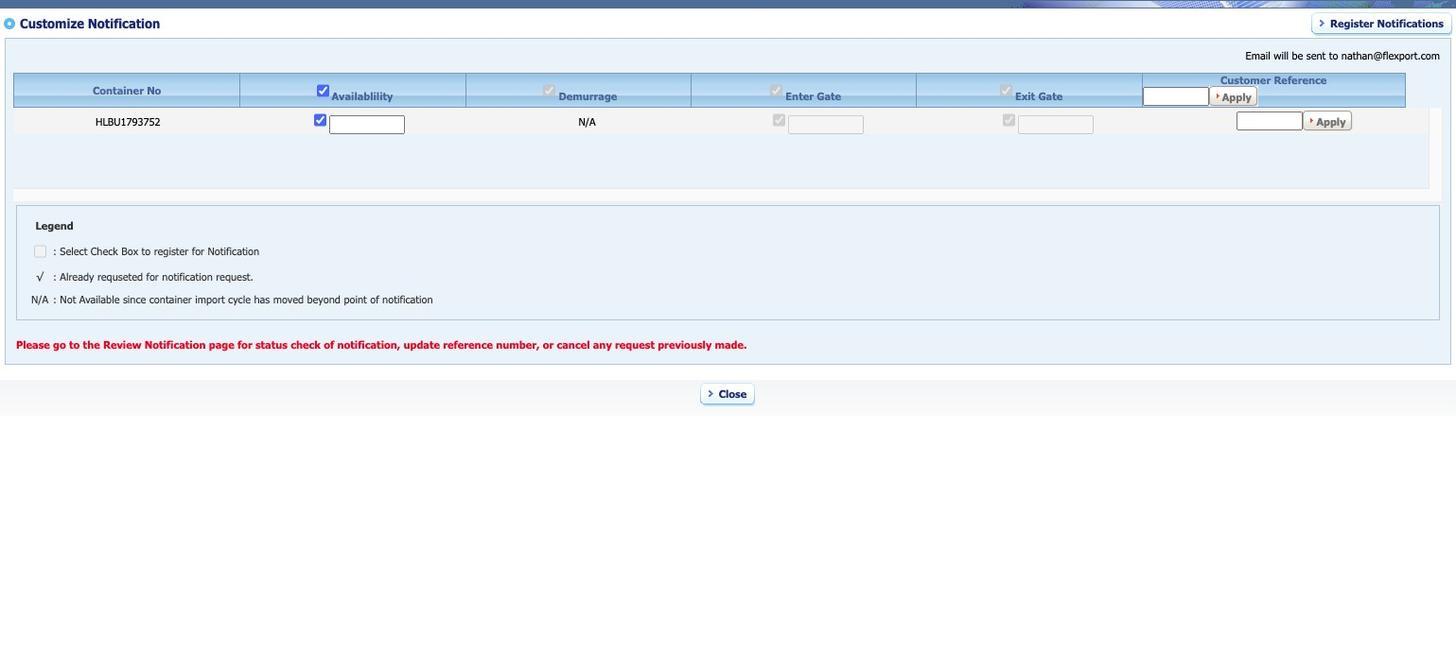 Task type: vqa. For each thing, say whether or not it's contained in the screenshot.
10-16-2023 16:59:12
no



Task type: locate. For each thing, give the bounding box(es) containing it.
cycle
[[228, 293, 251, 306]]

1 horizontal spatial apply link
[[1317, 115, 1346, 127]]

n/a down √
[[31, 293, 48, 306]]

0 vertical spatial to
[[1329, 49, 1338, 61]]

customer
[[1220, 74, 1271, 86]]

0 horizontal spatial to
[[69, 338, 80, 351]]

1 gate from the left
[[817, 89, 841, 102]]

: left 'select'
[[53, 245, 57, 257]]

2 vertical spatial :
[[53, 293, 57, 306]]

apply down customer
[[1222, 90, 1252, 103]]

point
[[344, 293, 367, 306]]

0 vertical spatial n/a
[[578, 115, 596, 127]]

register notifications link
[[1330, 17, 1444, 29]]

for
[[192, 245, 204, 257], [146, 271, 159, 283], [237, 338, 252, 351]]

0 horizontal spatial notification
[[162, 271, 213, 283]]

has
[[254, 293, 270, 306]]

close link
[[719, 387, 747, 400]]

previously
[[658, 338, 712, 351]]

0 horizontal spatial apply link
[[1222, 90, 1252, 103]]

2 horizontal spatial for
[[237, 338, 252, 351]]

0 vertical spatial notification
[[88, 16, 160, 31]]

2 gate from the left
[[1038, 89, 1063, 102]]

container
[[93, 84, 144, 97]]

1 : from the top
[[53, 245, 57, 257]]

please go to the review notification page for status check of notification,             update reference number, or cancel any request previously made.
[[16, 338, 747, 351]]

status
[[255, 338, 288, 351]]

of
[[370, 293, 379, 306], [324, 338, 334, 351]]

of right check
[[324, 338, 334, 351]]

n/a down demurrage
[[578, 115, 596, 127]]

to right "box"
[[142, 245, 151, 257]]

notification
[[162, 271, 213, 283], [382, 293, 433, 306]]

for down : select check box to register for notification
[[146, 271, 159, 283]]

:
[[53, 245, 57, 257], [53, 271, 57, 283], [53, 293, 57, 306]]

apply link
[[1222, 90, 1252, 103], [1317, 115, 1346, 127]]

enter
[[786, 89, 814, 102]]

1 vertical spatial to
[[142, 245, 151, 257]]

1 horizontal spatial gate
[[1038, 89, 1063, 102]]

None text field
[[1143, 87, 1209, 106], [1237, 112, 1303, 131], [1143, 87, 1209, 106], [1237, 112, 1303, 131]]

√
[[36, 271, 44, 283]]

gate right enter
[[817, 89, 841, 102]]

1 horizontal spatial to
[[142, 245, 151, 257]]

reference
[[1274, 74, 1327, 86]]

3 : from the top
[[53, 293, 57, 306]]

apply
[[1222, 90, 1252, 103], [1317, 115, 1346, 127]]

check
[[291, 338, 321, 351]]

availablility
[[332, 89, 393, 102]]

check
[[91, 245, 118, 257]]

notification down container on the top left
[[144, 338, 206, 351]]

for right page
[[237, 338, 252, 351]]

2 vertical spatial for
[[237, 338, 252, 351]]

2 horizontal spatial to
[[1329, 49, 1338, 61]]

sent
[[1306, 49, 1326, 61]]

container
[[149, 293, 192, 306]]

apply link down customer
[[1222, 90, 1252, 103]]

register
[[1330, 17, 1374, 29]]

0 horizontal spatial gate
[[817, 89, 841, 102]]

customer reference
[[1220, 74, 1327, 86]]

for right register
[[192, 245, 204, 257]]

1 vertical spatial notification
[[208, 245, 259, 257]]

1 vertical spatial :
[[53, 271, 57, 283]]

demurrage
[[559, 89, 617, 102]]

gate for enter gate
[[817, 89, 841, 102]]

close
[[719, 387, 747, 400]]

email will be sent to  nathan@flexport.com
[[1246, 49, 1440, 61]]

1 vertical spatial for
[[146, 271, 159, 283]]

1 horizontal spatial apply
[[1317, 115, 1346, 127]]

notification up request.
[[208, 245, 259, 257]]

of right point
[[370, 293, 379, 306]]

go
[[53, 338, 66, 351]]

since
[[123, 293, 146, 306]]

nathan@flexport.com
[[1341, 49, 1440, 61]]

0 vertical spatial apply link
[[1222, 90, 1252, 103]]

apply link down 'reference'
[[1317, 115, 1346, 127]]

apply down 'reference'
[[1317, 115, 1346, 127]]

gate
[[817, 89, 841, 102], [1038, 89, 1063, 102]]

√ : already requseted for notification request.
[[36, 271, 253, 283]]

None checkbox
[[543, 81, 556, 100], [770, 81, 783, 100], [1000, 81, 1012, 100], [1003, 111, 1015, 130], [543, 81, 556, 100], [770, 81, 783, 100], [1000, 81, 1012, 100], [1003, 111, 1015, 130]]

notification up container no in the left of the page
[[88, 16, 160, 31]]

n/a
[[578, 115, 596, 127], [31, 293, 48, 306]]

notification up update
[[382, 293, 433, 306]]

1 horizontal spatial n/a
[[578, 115, 596, 127]]

0 horizontal spatial apply
[[1222, 90, 1252, 103]]

exit
[[1015, 89, 1035, 102]]

please
[[16, 338, 50, 351]]

: for : not available since container import cycle has moved beyond point of notification
[[53, 293, 57, 306]]

to for sent
[[1329, 49, 1338, 61]]

1 vertical spatial n/a
[[31, 293, 48, 306]]

0 horizontal spatial of
[[324, 338, 334, 351]]

gate right 'exit'
[[1038, 89, 1063, 102]]

notification
[[88, 16, 160, 31], [208, 245, 259, 257], [144, 338, 206, 351]]

1 horizontal spatial of
[[370, 293, 379, 306]]

will
[[1274, 49, 1289, 61]]

2 vertical spatial to
[[69, 338, 80, 351]]

0 vertical spatial :
[[53, 245, 57, 257]]

register
[[154, 245, 189, 257]]

1 vertical spatial apply
[[1317, 115, 1346, 127]]

email
[[1246, 49, 1270, 61]]

: select check box to register for notification
[[53, 245, 259, 257]]

: right √
[[53, 271, 57, 283]]

1 horizontal spatial for
[[192, 245, 204, 257]]

1 horizontal spatial notification
[[382, 293, 433, 306]]

to right go
[[69, 338, 80, 351]]

notification up container on the top left
[[162, 271, 213, 283]]

made.
[[715, 338, 747, 351]]

0 vertical spatial apply
[[1222, 90, 1252, 103]]

0 horizontal spatial n/a
[[31, 293, 48, 306]]

2 : from the top
[[53, 271, 57, 283]]

: left not
[[53, 293, 57, 306]]

any
[[593, 338, 612, 351]]

0 horizontal spatial for
[[146, 271, 159, 283]]

to right sent
[[1329, 49, 1338, 61]]

None text field
[[329, 115, 405, 134]]

n/a for n/a
[[578, 115, 596, 127]]

page
[[209, 338, 234, 351]]

to
[[1329, 49, 1338, 61], [142, 245, 151, 257], [69, 338, 80, 351]]

None checkbox
[[317, 81, 329, 100], [314, 111, 326, 130], [773, 111, 785, 130], [34, 242, 46, 261], [317, 81, 329, 100], [314, 111, 326, 130], [773, 111, 785, 130], [34, 242, 46, 261]]

None field
[[788, 115, 864, 134], [1018, 115, 1093, 134], [788, 115, 864, 134], [1018, 115, 1093, 134]]

apply for leftmost apply link
[[1222, 90, 1252, 103]]



Task type: describe. For each thing, give the bounding box(es) containing it.
n/a for n/a : not available since container import cycle has moved beyond point of notification
[[31, 293, 48, 306]]

update
[[403, 338, 440, 351]]

n/a : not available since container import cycle has moved beyond point of notification
[[31, 293, 433, 306]]

0 vertical spatial of
[[370, 293, 379, 306]]

enter gate
[[786, 89, 841, 102]]

reference
[[443, 338, 493, 351]]

1 vertical spatial of
[[324, 338, 334, 351]]

box
[[121, 245, 138, 257]]

hlbu1793752
[[96, 115, 160, 127]]

to for box
[[142, 245, 151, 257]]

not
[[60, 293, 76, 306]]

request
[[615, 338, 655, 351]]

apply for the bottom apply link
[[1317, 115, 1346, 127]]

: for : already requseted for notification request.
[[53, 271, 57, 283]]

no
[[147, 84, 161, 97]]

select
[[60, 245, 87, 257]]

customize notification
[[20, 16, 160, 31]]

be
[[1292, 49, 1303, 61]]

register notifications
[[1330, 17, 1444, 29]]

the
[[83, 338, 100, 351]]

or
[[543, 338, 554, 351]]

review
[[103, 338, 141, 351]]

available
[[79, 293, 120, 306]]

request.
[[216, 271, 253, 283]]

already
[[60, 271, 94, 283]]

gate for exit gate
[[1038, 89, 1063, 102]]

0 vertical spatial notification
[[162, 271, 213, 283]]

notification,
[[337, 338, 400, 351]]

notifications
[[1377, 17, 1444, 29]]

2 vertical spatial notification
[[144, 338, 206, 351]]

cancel
[[557, 338, 590, 351]]

1 vertical spatial notification
[[382, 293, 433, 306]]

0 vertical spatial for
[[192, 245, 204, 257]]

moved
[[273, 293, 304, 306]]

number,
[[496, 338, 540, 351]]

requseted
[[97, 271, 143, 283]]

beyond
[[307, 293, 341, 306]]

exit gate
[[1015, 89, 1063, 102]]

customize
[[20, 16, 84, 31]]

legend
[[30, 220, 74, 232]]

import
[[195, 293, 225, 306]]

1 vertical spatial apply link
[[1317, 115, 1346, 127]]

container no
[[93, 84, 161, 97]]



